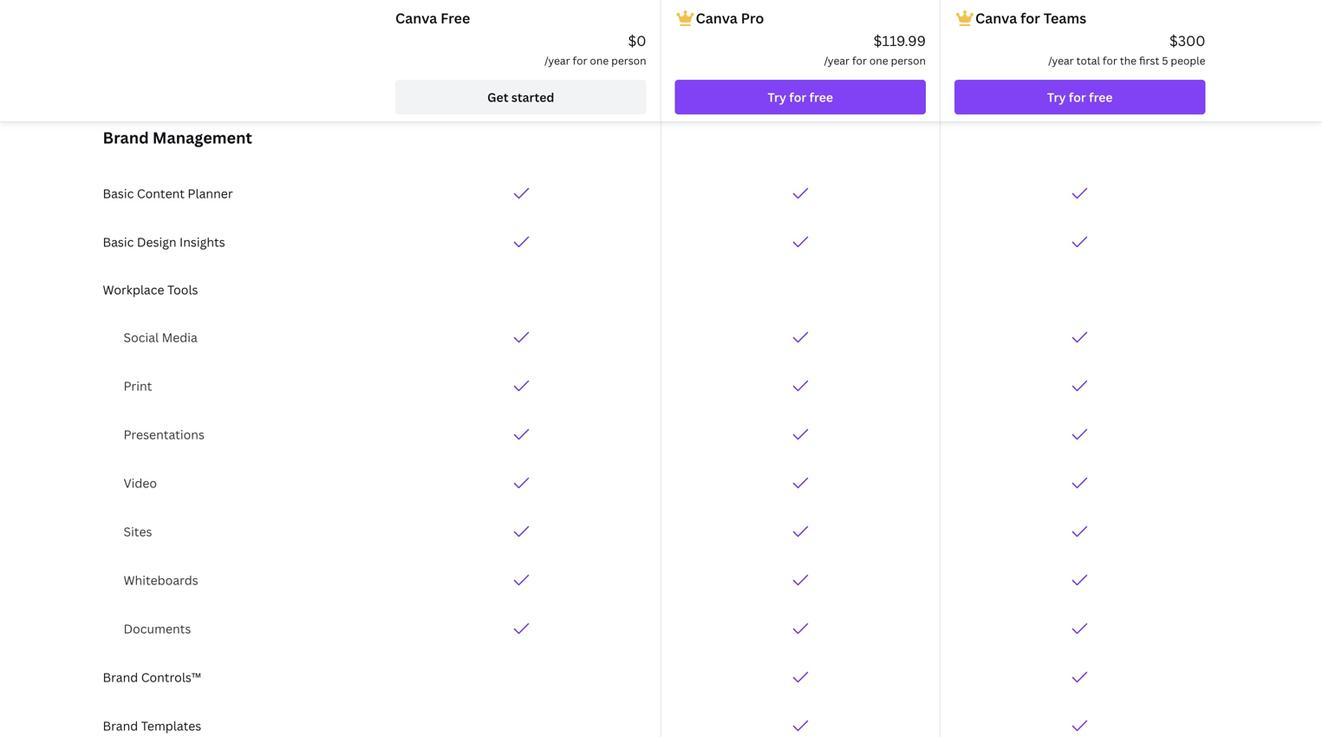 Task type: locate. For each thing, give the bounding box(es) containing it.
0 horizontal spatial try for free button
[[675, 80, 926, 114]]

1 horizontal spatial try for free
[[1048, 89, 1113, 105]]

for
[[1021, 9, 1041, 27], [573, 53, 588, 68], [853, 53, 867, 68], [1103, 53, 1118, 68], [790, 89, 807, 105], [1069, 89, 1087, 105]]

1 try for free button from the left
[[675, 80, 926, 114]]

0 horizontal spatial canva
[[396, 9, 437, 27]]

0 horizontal spatial one
[[590, 53, 609, 68]]

person
[[612, 53, 647, 68], [891, 53, 926, 68]]

0 vertical spatial basic
[[103, 185, 134, 202]]

whiteboards
[[124, 572, 198, 589]]

try
[[768, 89, 787, 105], [1048, 89, 1066, 105]]

social media
[[124, 329, 198, 346]]

0 horizontal spatial try
[[768, 89, 787, 105]]

2 /year from the left
[[825, 53, 850, 68]]

0 horizontal spatial person
[[612, 53, 647, 68]]

1 one from the left
[[590, 53, 609, 68]]

5
[[1163, 53, 1169, 68]]

teams
[[1044, 9, 1087, 27]]

free down $119.99 /year for one person
[[810, 89, 834, 105]]

brand for brand management
[[103, 127, 149, 148]]

2 brand from the top
[[103, 669, 138, 686]]

canva left teams
[[976, 9, 1018, 27]]

2 person from the left
[[891, 53, 926, 68]]

canva
[[396, 9, 437, 27], [696, 9, 738, 27], [976, 9, 1018, 27]]

insights
[[180, 234, 225, 250]]

$119.99
[[874, 31, 926, 50]]

first
[[1140, 53, 1160, 68]]

one down $119.99 on the top right of page
[[870, 53, 889, 68]]

2 try from the left
[[1048, 89, 1066, 105]]

for inside $300 /year total for the first 5 people
[[1103, 53, 1118, 68]]

basic for basic content planner
[[103, 185, 134, 202]]

1 horizontal spatial canva
[[696, 9, 738, 27]]

total
[[1077, 53, 1101, 68]]

3 brand from the top
[[103, 718, 138, 734]]

canva for canva pro
[[696, 9, 738, 27]]

brand templates
[[103, 718, 201, 734]]

basic left design
[[103, 234, 134, 250]]

1 horizontal spatial one
[[870, 53, 889, 68]]

brand left the templates
[[103, 718, 138, 734]]

1 canva from the left
[[396, 9, 437, 27]]

2 horizontal spatial canva
[[976, 9, 1018, 27]]

2 one from the left
[[870, 53, 889, 68]]

presentations
[[124, 426, 205, 443]]

1 person from the left
[[612, 53, 647, 68]]

1 vertical spatial brand
[[103, 669, 138, 686]]

canva left pro
[[696, 9, 738, 27]]

person for $0
[[612, 53, 647, 68]]

1 /year from the left
[[545, 53, 570, 68]]

pro
[[741, 9, 764, 27]]

brand up the 'content'
[[103, 127, 149, 148]]

2 vertical spatial brand
[[103, 718, 138, 734]]

1 horizontal spatial /year
[[825, 53, 850, 68]]

2 horizontal spatial /year
[[1049, 53, 1074, 68]]

3 canva from the left
[[976, 9, 1018, 27]]

try for free button
[[675, 80, 926, 114], [955, 80, 1206, 114]]

1 horizontal spatial person
[[891, 53, 926, 68]]

3 /year from the left
[[1049, 53, 1074, 68]]

/year for $0
[[545, 53, 570, 68]]

free down total
[[1090, 89, 1113, 105]]

the
[[1121, 53, 1137, 68]]

/year inside the $0 /year for one person
[[545, 53, 570, 68]]

/year for $300
[[1049, 53, 1074, 68]]

get started
[[488, 89, 555, 105]]

workplace tools
[[103, 281, 198, 298]]

person down "$0"
[[612, 53, 647, 68]]

workplace
[[103, 281, 164, 298]]

canva free
[[396, 9, 470, 27]]

1 horizontal spatial try
[[1048, 89, 1066, 105]]

2 basic from the top
[[103, 234, 134, 250]]

brand for brand templates
[[103, 718, 138, 734]]

1 brand from the top
[[103, 127, 149, 148]]

one up get started button
[[590, 53, 609, 68]]

one inside $119.99 /year for one person
[[870, 53, 889, 68]]

canva left the free
[[396, 9, 437, 27]]

/year inside $119.99 /year for one person
[[825, 53, 850, 68]]

brand
[[103, 127, 149, 148], [103, 669, 138, 686], [103, 718, 138, 734]]

1 free from the left
[[810, 89, 834, 105]]

1 try from the left
[[768, 89, 787, 105]]

templates
[[141, 718, 201, 734]]

controls™
[[141, 669, 201, 686]]

tools
[[167, 281, 198, 298]]

video
[[124, 475, 157, 491]]

basic for basic design insights
[[103, 234, 134, 250]]

2 free from the left
[[1090, 89, 1113, 105]]

1 vertical spatial basic
[[103, 234, 134, 250]]

person inside the $0 /year for one person
[[612, 53, 647, 68]]

2 try for free from the left
[[1048, 89, 1113, 105]]

basic left the 'content'
[[103, 185, 134, 202]]

one
[[590, 53, 609, 68], [870, 53, 889, 68]]

0 horizontal spatial try for free
[[768, 89, 834, 105]]

one inside the $0 /year for one person
[[590, 53, 609, 68]]

1 try for free from the left
[[768, 89, 834, 105]]

person inside $119.99 /year for one person
[[891, 53, 926, 68]]

$300 /year total for the first 5 people
[[1049, 31, 1206, 68]]

1 horizontal spatial try for free button
[[955, 80, 1206, 114]]

brand for brand controls™
[[103, 669, 138, 686]]

try for free for canva for teams
[[1048, 89, 1113, 105]]

2 try for free button from the left
[[955, 80, 1206, 114]]

/year for $119.99
[[825, 53, 850, 68]]

1 horizontal spatial free
[[1090, 89, 1113, 105]]

1 basic from the top
[[103, 185, 134, 202]]

try for free
[[768, 89, 834, 105], [1048, 89, 1113, 105]]

/year
[[545, 53, 570, 68], [825, 53, 850, 68], [1049, 53, 1074, 68]]

person down $119.99 on the top right of page
[[891, 53, 926, 68]]

free
[[810, 89, 834, 105], [1090, 89, 1113, 105]]

brand left controls™
[[103, 669, 138, 686]]

0 horizontal spatial free
[[810, 89, 834, 105]]

2 canva from the left
[[696, 9, 738, 27]]

get
[[488, 89, 509, 105]]

canva for canva for teams
[[976, 9, 1018, 27]]

try for free button for canva pro
[[675, 80, 926, 114]]

started
[[512, 89, 555, 105]]

content
[[137, 185, 185, 202]]

basic
[[103, 185, 134, 202], [103, 234, 134, 250]]

basic content planner
[[103, 185, 233, 202]]

0 vertical spatial brand
[[103, 127, 149, 148]]

management
[[153, 127, 252, 148]]

design
[[137, 234, 177, 250]]

sites
[[124, 523, 152, 540]]

0 horizontal spatial /year
[[545, 53, 570, 68]]

$0 /year for one person
[[545, 31, 647, 68]]

/year inside $300 /year total for the first 5 people
[[1049, 53, 1074, 68]]



Task type: describe. For each thing, give the bounding box(es) containing it.
$300
[[1170, 31, 1206, 50]]

free
[[441, 9, 470, 27]]

canva pro
[[696, 9, 764, 27]]

get started button
[[396, 80, 647, 114]]

print
[[124, 378, 152, 394]]

free for $119.99
[[810, 89, 834, 105]]

documents
[[124, 621, 191, 637]]

canva for teams
[[976, 9, 1087, 27]]

free for $300
[[1090, 89, 1113, 105]]

media
[[162, 329, 198, 346]]

for inside the $0 /year for one person
[[573, 53, 588, 68]]

for inside $119.99 /year for one person
[[853, 53, 867, 68]]

brand management
[[103, 127, 252, 148]]

person for $119.99
[[891, 53, 926, 68]]

try for for
[[1048, 89, 1066, 105]]

basic design insights
[[103, 234, 225, 250]]

social
[[124, 329, 159, 346]]

one for $119.99
[[870, 53, 889, 68]]

try for free button for canva for teams
[[955, 80, 1206, 114]]

try for pro
[[768, 89, 787, 105]]

people
[[1171, 53, 1206, 68]]

brand controls™
[[103, 669, 201, 686]]

planner
[[188, 185, 233, 202]]

canva for canva free
[[396, 9, 437, 27]]

try for free for canva pro
[[768, 89, 834, 105]]

$119.99 /year for one person
[[825, 31, 926, 68]]

one for $0
[[590, 53, 609, 68]]

$0
[[628, 31, 647, 50]]



Task type: vqa. For each thing, say whether or not it's contained in the screenshot.
any
no



